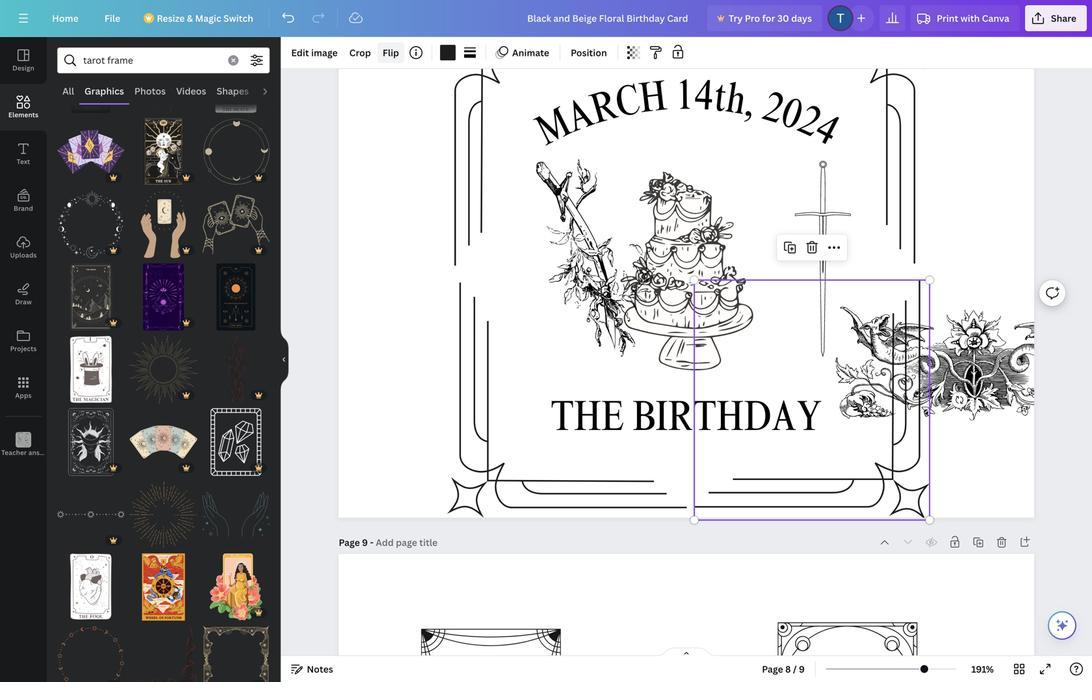Task type: locate. For each thing, give the bounding box(es) containing it.
1 horizontal spatial page
[[763, 664, 784, 676]]

the sun tarot card illustration image
[[130, 118, 197, 186]]

brand
[[14, 204, 33, 213]]

9
[[362, 537, 368, 549], [799, 664, 805, 676]]

dark fantasy, frame border, frame corner, frame edge ivy 2 colors vector image
[[203, 336, 270, 404]]

page 9 -
[[339, 537, 376, 549]]

9 left -
[[362, 537, 368, 549]]

photos button
[[129, 79, 171, 103]]

191%
[[972, 664, 994, 676]]

/
[[794, 664, 797, 676]]

1 horizontal spatial 9
[[799, 664, 805, 676]]

brand button
[[0, 178, 47, 224]]

a hand holding two tarot cards image
[[203, 191, 270, 258]]

hand drawn tarot card for the magician illustration image
[[57, 336, 125, 404]]

with
[[961, 12, 980, 24]]

all button
[[57, 79, 79, 103]]

audio button
[[254, 79, 291, 103]]

apps
[[15, 392, 32, 400]]

flip button
[[378, 42, 405, 63]]

design button
[[0, 37, 47, 84]]

1 vertical spatial page
[[763, 664, 784, 676]]

group
[[57, 46, 125, 113], [130, 46, 197, 113], [203, 46, 270, 113], [57, 111, 125, 186], [130, 111, 197, 186], [203, 111, 270, 186], [57, 183, 125, 258], [130, 183, 197, 258], [203, 183, 270, 258], [57, 256, 125, 331], [130, 256, 197, 331], [203, 256, 270, 331], [57, 328, 125, 404], [130, 328, 197, 404], [203, 328, 270, 404], [57, 401, 125, 476], [130, 401, 197, 476], [203, 401, 270, 476], [57, 474, 125, 549], [130, 474, 197, 549], [203, 474, 270, 549], [57, 546, 125, 622], [130, 546, 197, 622], [203, 546, 270, 622], [57, 619, 125, 683], [130, 619, 197, 683], [203, 619, 270, 683]]

print with canva
[[937, 12, 1010, 24]]

page
[[339, 537, 360, 549], [763, 664, 784, 676]]

page for page 8 / 9
[[763, 664, 784, 676]]

page inside page 8 / 9 button
[[763, 664, 784, 676]]

share button
[[1026, 5, 1088, 31]]

tarot card with hands image
[[130, 191, 197, 258]]

0 horizontal spatial 9
[[362, 537, 368, 549]]

videos button
[[171, 79, 212, 103]]

switch
[[224, 12, 253, 24]]

for
[[763, 12, 776, 24]]

9 inside button
[[799, 664, 805, 676]]

page left -
[[339, 537, 360, 549]]

home
[[52, 12, 79, 24]]

image
[[311, 47, 338, 59]]

0 vertical spatial page
[[339, 537, 360, 549]]

1 vertical spatial 9
[[799, 664, 805, 676]]

magic
[[195, 12, 221, 24]]

tarot card image
[[130, 264, 197, 331]]

notes button
[[286, 660, 339, 680]]

crop button
[[344, 42, 376, 63]]

1
[[676, 78, 695, 121]]

edit image
[[291, 47, 338, 59]]

try pro for 30 days button
[[708, 5, 823, 31]]

hand drawn tarot card for death illustration image
[[203, 46, 270, 113]]

0 vertical spatial 9
[[362, 537, 368, 549]]

edit image button
[[286, 42, 343, 63]]

flip
[[383, 47, 399, 59]]

uploads button
[[0, 224, 47, 271]]

191% button
[[962, 660, 1004, 680]]

#1d1d1b image
[[440, 45, 456, 60], [440, 45, 456, 60]]

page left the 8
[[763, 664, 784, 676]]

text
[[17, 157, 30, 166]]

text button
[[0, 131, 47, 178]]

page 8 / 9
[[763, 664, 805, 676]]

8
[[786, 664, 791, 676]]

edit
[[291, 47, 309, 59]]

;
[[23, 450, 24, 457]]

design
[[12, 64, 34, 73]]

uploads
[[10, 251, 37, 260]]

0 horizontal spatial page
[[339, 537, 360, 549]]

resize & magic switch button
[[136, 5, 264, 31]]

elements
[[8, 111, 38, 119]]

9 right /
[[799, 664, 805, 676]]

share
[[1052, 12, 1077, 24]]

answer
[[28, 449, 51, 458]]



Task type: describe. For each thing, give the bounding box(es) containing it.
Search elements search field
[[83, 48, 221, 73]]

birthday
[[633, 400, 823, 443]]

main menu bar
[[0, 0, 1093, 37]]

celestial border sun line frame image
[[130, 336, 197, 404]]

canva assistant image
[[1055, 619, 1071, 634]]

page 8 / 9 button
[[757, 660, 811, 680]]

canva
[[983, 12, 1010, 24]]

videos
[[176, 85, 206, 97]]

position button
[[566, 42, 613, 63]]

position
[[571, 47, 607, 59]]

celestial frame line image
[[203, 627, 270, 683]]

pro
[[745, 12, 761, 24]]

cosmic vintage star burst image
[[130, 482, 197, 549]]

cosmic vintage sun moon and stars image
[[130, 46, 197, 113]]

shapes button
[[212, 79, 254, 103]]

dark fantasy, frame border, frame corner, frame edge wands 2 colors vector image
[[130, 627, 197, 683]]

hand drawn tarot card for the fool illustration image
[[57, 554, 125, 622]]

animate button
[[492, 42, 555, 63]]

&
[[187, 12, 193, 24]]

elements button
[[0, 84, 47, 131]]

-
[[370, 537, 374, 549]]

file button
[[94, 5, 131, 31]]

teacher answer keys
[[1, 449, 67, 458]]

all
[[62, 85, 74, 97]]

print with canva button
[[911, 5, 1021, 31]]

shapes
[[217, 85, 249, 97]]

Design title text field
[[517, 5, 702, 31]]

draw
[[15, 298, 32, 307]]

hide image
[[280, 329, 289, 391]]

try
[[729, 12, 743, 24]]

print
[[937, 12, 959, 24]]

cosmic vintage hands open image
[[203, 482, 270, 549]]

the empress tarot image
[[203, 554, 270, 622]]

home link
[[42, 5, 89, 31]]

try pro for 30 days
[[729, 12, 812, 24]]

projects button
[[0, 318, 47, 365]]

hand drawn tarot cards image
[[57, 118, 125, 186]]

mystical monoline circle frame image
[[203, 118, 270, 186]]

round celestial frame image
[[57, 627, 125, 683]]

keys
[[53, 449, 67, 458]]

tarot card illustration image
[[57, 264, 125, 331]]

the
[[551, 400, 625, 443]]

animate
[[513, 47, 550, 59]]

resize & magic switch
[[157, 12, 253, 24]]

wheel of fortune tarot card image
[[130, 554, 197, 622]]

apps button
[[0, 365, 47, 412]]

sun tarot card illustration image
[[203, 264, 270, 331]]

crop
[[350, 47, 371, 59]]

notes
[[307, 664, 333, 676]]

file
[[105, 12, 120, 24]]

graphics
[[85, 85, 124, 97]]

page for page 9 -
[[339, 537, 360, 549]]

the birthday
[[551, 400, 823, 443]]

photos
[[135, 85, 166, 97]]

moon tarot card illustration image
[[57, 46, 125, 113]]

show pages image
[[656, 648, 718, 658]]

draw button
[[0, 271, 47, 318]]

days
[[792, 12, 812, 24]]

audio
[[259, 85, 285, 97]]

teacher
[[1, 449, 27, 458]]

projects
[[10, 345, 37, 354]]

tarot card spreads image
[[130, 409, 197, 476]]

Page title text field
[[376, 537, 439, 550]]

side panel tab list
[[0, 37, 67, 469]]

graphics button
[[79, 79, 129, 103]]

resize
[[157, 12, 185, 24]]

30
[[778, 12, 790, 24]]



Task type: vqa. For each thing, say whether or not it's contained in the screenshot.
create to the right
no



